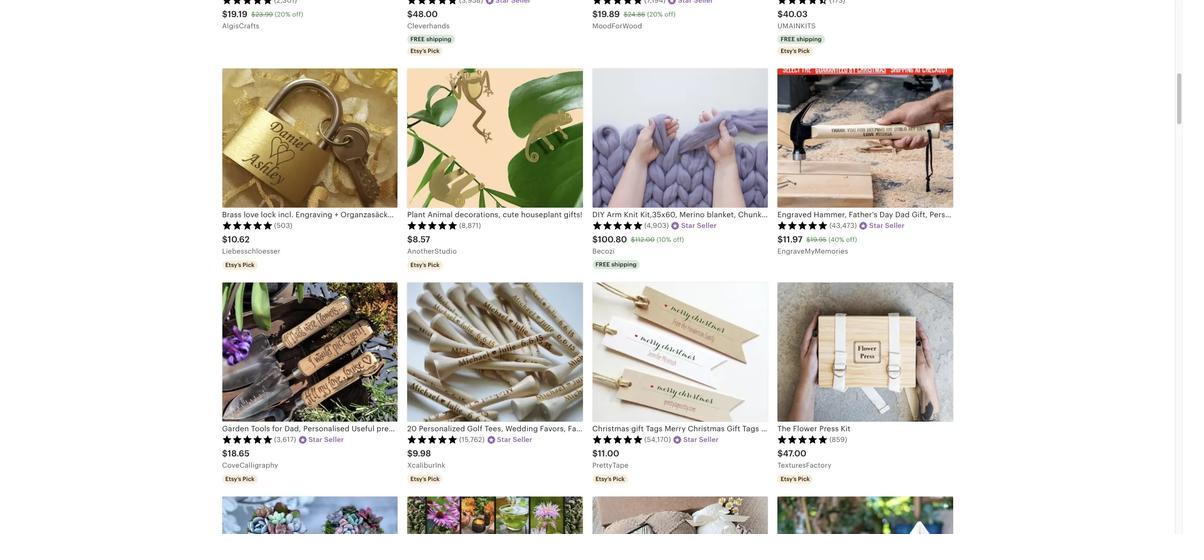 Task type: vqa. For each thing, say whether or not it's contained in the screenshot.
5 out of 5 stars image related to CoveCalligraphy
yes



Task type: locate. For each thing, give the bounding box(es) containing it.
plant
[[407, 211, 426, 219]]

covecalligraphy
[[222, 462, 278, 470]]

seller right (15,762)
[[513, 436, 533, 444]]

(20% inside $ 19.89 $ 24.86 (20% off) moodforwood
[[647, 11, 663, 18]]

5 out of 5 stars image down arm on the right top of the page
[[592, 222, 643, 230]]

4.5 out of 5 stars image
[[778, 0, 828, 5]]

0 horizontal spatial (20%
[[275, 11, 291, 18]]

(20% right 24.86
[[647, 11, 663, 18]]

etsy's down the anotherstudio
[[411, 262, 426, 268]]

etsy's pick for 11.00
[[596, 476, 625, 483]]

star seller right (15,762)
[[497, 436, 533, 444]]

prettytape
[[592, 462, 629, 470]]

$ inside $ 18.65 covecalligraphy
[[222, 449, 228, 459]]

star for 9.98
[[497, 436, 511, 444]]

moodforwood
[[592, 22, 642, 30]]

shipping for 48.00
[[426, 36, 452, 42]]

off) for 19.89
[[665, 11, 676, 18]]

20 personalized golf tees, wedding favors, fathers day, birthday, best man, groomsmen gift, golf, engraved golf tees, custom 2 3/4" golf tee image
[[407, 283, 583, 422]]

(4,903)
[[644, 222, 669, 230]]

off)
[[292, 11, 303, 18], [665, 11, 676, 18], [673, 236, 684, 244], [846, 236, 857, 244]]

pick down the anotherstudio
[[428, 262, 440, 268]]

star seller
[[681, 222, 717, 230], [869, 222, 905, 230], [309, 436, 344, 444], [497, 436, 533, 444], [683, 436, 719, 444]]

animal
[[428, 211, 453, 219]]

seller right (3,617)
[[324, 436, 344, 444]]

xcaliburink
[[407, 462, 445, 470]]

$ 18.65 covecalligraphy
[[222, 449, 278, 470]]

star seller right (54,170)
[[683, 436, 719, 444]]

the flower press kit
[[778, 425, 851, 434]]

knit
[[624, 211, 638, 219], [768, 211, 782, 219]]

shipping down $ 100.80 $ 112.00 (10% off) becozi
[[612, 261, 637, 268]]

etsy's pick down the "prettytape"
[[596, 476, 625, 483]]

diy arm knit kit,35x60, merino blanket, chunky knit diy knitting kit, birthday gift image
[[592, 69, 768, 208]]

star right (15,762)
[[497, 436, 511, 444]]

$ inside $ 9.98 xcaliburink
[[407, 449, 413, 459]]

etsy's for 8.57
[[411, 262, 426, 268]]

free down umainkits
[[781, 36, 795, 42]]

pick down covecalligraphy
[[243, 476, 255, 483]]

christmas gift tags merry christmas gift tags personalized christmas tag holiday gift tags merry christmas tags  (25) image
[[592, 283, 768, 422]]

(20% inside "$ 19.19 $ 23.99 (20% off) algiscrafts"
[[275, 11, 291, 18]]

book page trees-winter decor-mantel decorations-holiday decor-book gift-gift for home-teacher christmas gifts-book exchange-host gift image
[[778, 497, 953, 535]]

1 horizontal spatial shipping
[[612, 261, 637, 268]]

off) inside "$ 19.19 $ 23.99 (20% off) algiscrafts"
[[292, 11, 303, 18]]

$
[[222, 9, 228, 19], [407, 9, 413, 19], [592, 9, 598, 19], [778, 9, 783, 19], [251, 11, 255, 18], [624, 11, 628, 18], [222, 235, 228, 245], [407, 235, 413, 245], [592, 235, 598, 245], [778, 235, 783, 245], [631, 236, 635, 244], [806, 236, 811, 244], [222, 449, 228, 459], [407, 449, 413, 459], [592, 449, 598, 459], [778, 449, 783, 459]]

$ inside $ 40.03 umainkits
[[778, 9, 783, 19]]

off) right (40%
[[846, 236, 857, 244]]

$ for 9.98
[[407, 449, 413, 459]]

0 horizontal spatial free shipping
[[411, 36, 452, 42]]

etsy's for 10.62
[[225, 262, 241, 268]]

shipping
[[426, 36, 452, 42], [797, 36, 822, 42], [612, 261, 637, 268]]

1 horizontal spatial (20%
[[647, 11, 663, 18]]

2 horizontal spatial shipping
[[797, 36, 822, 42]]

etsy's pick down liebesschloesser
[[225, 262, 255, 268]]

pick down the "prettytape"
[[613, 476, 625, 483]]

off) for 100.80
[[673, 236, 684, 244]]

free for 48.00
[[411, 36, 425, 42]]

star down merino
[[681, 222, 695, 230]]

$ for 10.62
[[222, 235, 228, 245]]

5 out of 5 stars image down knitting
[[778, 222, 828, 230]]

$ inside $ 47.00 texturesfactory
[[778, 449, 783, 459]]

5 out of 5 stars image down animal
[[407, 222, 458, 230]]

off) right 24.86
[[665, 11, 676, 18]]

off) for 19.19
[[292, 11, 303, 18]]

(20% right 23.99
[[275, 11, 291, 18]]

(40%
[[829, 236, 845, 244]]

off) right (10%
[[673, 236, 684, 244]]

100.80
[[598, 235, 627, 245]]

$ 10.62 liebesschloesser
[[222, 235, 280, 255]]

5 out of 5 stars image up 10.62
[[222, 222, 273, 230]]

11.97
[[783, 235, 803, 245]]

$ inside $ 48.00 cleverhands
[[407, 9, 413, 19]]

48.00
[[413, 9, 438, 19]]

0 horizontal spatial knit
[[624, 211, 638, 219]]

star for 100.80
[[681, 222, 695, 230]]

0 horizontal spatial shipping
[[426, 36, 452, 42]]

pick down xcaliburink
[[428, 476, 440, 483]]

kit
[[841, 425, 851, 434]]

pick down liebesschloesser
[[243, 262, 255, 268]]

(43,473)
[[830, 222, 857, 230]]

diy left knitting
[[784, 211, 797, 219]]

etsy's down texturesfactory
[[781, 476, 797, 483]]

seller for 9.98
[[513, 436, 533, 444]]

seller
[[697, 222, 717, 230], [885, 222, 905, 230], [324, 436, 344, 444], [513, 436, 533, 444], [699, 436, 719, 444]]

free shipping down becozi
[[596, 261, 637, 268]]

diy
[[592, 211, 605, 219], [784, 211, 797, 219]]

off) right 23.99
[[292, 11, 303, 18]]

pick for 10.62
[[243, 262, 255, 268]]

19.89
[[598, 9, 620, 19]]

etsy's down the "prettytape"
[[596, 476, 612, 483]]

star seller for 18.65
[[309, 436, 344, 444]]

(3,617)
[[274, 436, 296, 444]]

$ for 11.00
[[592, 449, 598, 459]]

pick down umainkits
[[798, 48, 810, 54]]

shipping down umainkits
[[797, 36, 822, 42]]

5 out of 5 stars image up 48.00
[[407, 0, 458, 5]]

free
[[411, 36, 425, 42], [781, 36, 795, 42], [596, 261, 610, 268]]

becozi
[[592, 247, 615, 255]]

0 horizontal spatial free
[[411, 36, 425, 42]]

5 out of 5 stars image for engravemymemories
[[778, 222, 828, 230]]

free shipping down cleverhands at the left top of the page
[[411, 36, 452, 42]]

knit right chunky
[[768, 211, 782, 219]]

pick for 11.00
[[613, 476, 625, 483]]

etsy's
[[411, 48, 426, 54], [781, 48, 797, 54], [225, 262, 241, 268], [411, 262, 426, 268], [225, 476, 241, 483], [411, 476, 426, 483], [596, 476, 612, 483], [781, 476, 797, 483]]

$ 8.57 anotherstudio
[[407, 235, 457, 255]]

off) inside $ 19.89 $ 24.86 (20% off) moodforwood
[[665, 11, 676, 18]]

19.19
[[228, 9, 248, 19]]

off) inside $ 100.80 $ 112.00 (10% off) becozi
[[673, 236, 684, 244]]

cute
[[503, 211, 519, 219]]

star seller down gift
[[869, 222, 905, 230]]

brass love lock incl. engraving + organzasäckchen (lock with names and date, personalized gift, marinated) image
[[222, 69, 398, 208]]

off) for 11.97
[[846, 236, 857, 244]]

star seller down merino
[[681, 222, 717, 230]]

hygge gift box with blanket, thank you gift, thank you gift for friend, thank you gift box, thank you gift mentor, teacher, coworker image
[[592, 497, 768, 535]]

etsy's pick
[[411, 48, 440, 54], [781, 48, 810, 54], [225, 262, 255, 268], [411, 262, 440, 268], [225, 476, 255, 483], [411, 476, 440, 483], [596, 476, 625, 483], [781, 476, 810, 483]]

etsy's down liebesschloesser
[[225, 262, 241, 268]]

18.65
[[228, 449, 250, 459]]

47.00
[[783, 449, 807, 459]]

etsy's down covecalligraphy
[[225, 476, 241, 483]]

(20%
[[275, 11, 291, 18], [647, 11, 663, 18]]

star seller for 11.00
[[683, 436, 719, 444]]

merino
[[680, 211, 705, 219]]

24.86
[[628, 11, 645, 18]]

(8,871)
[[459, 222, 481, 230]]

5 out of 5 stars image up 18.65
[[222, 436, 273, 444]]

liebesschloesser
[[222, 247, 280, 255]]

arm
[[607, 211, 622, 219]]

etsy's down xcaliburink
[[411, 476, 426, 483]]

$ 11.00 prettytape
[[592, 449, 629, 470]]

$ inside $ 11.00 prettytape
[[592, 449, 598, 459]]

8.57
[[413, 235, 430, 245]]

5 out of 5 stars image up the 19.19
[[222, 0, 273, 5]]

5 out of 5 stars image
[[222, 0, 273, 5], [407, 0, 458, 5], [592, 0, 643, 5], [222, 222, 273, 230], [407, 222, 458, 230], [592, 222, 643, 230], [778, 222, 828, 230], [222, 436, 273, 444], [407, 436, 458, 444], [592, 436, 643, 444], [778, 436, 828, 444]]

$ for 19.19
[[222, 9, 228, 19]]

kit,
[[829, 211, 840, 219]]

2 horizontal spatial free shipping
[[781, 36, 822, 42]]

5 out of 5 stars image up 9.98
[[407, 436, 458, 444]]

shipping down cleverhands at the left top of the page
[[426, 36, 452, 42]]

flower
[[793, 425, 818, 434]]

1 horizontal spatial diy
[[784, 211, 797, 219]]

9.98
[[413, 449, 431, 459]]

free shipping
[[411, 36, 452, 42], [781, 36, 822, 42], [596, 261, 637, 268]]

pick
[[428, 48, 440, 54], [798, 48, 810, 54], [243, 262, 255, 268], [428, 262, 440, 268], [243, 476, 255, 483], [428, 476, 440, 483], [613, 476, 625, 483], [798, 476, 810, 483]]

etsy's pick down cleverhands at the left top of the page
[[411, 48, 440, 54]]

$ inside the $ 8.57 anotherstudio
[[407, 235, 413, 245]]

0 horizontal spatial diy
[[592, 211, 605, 219]]

star right (3,617)
[[309, 436, 323, 444]]

pick for 9.98
[[428, 476, 440, 483]]

$ 40.03 umainkits
[[778, 9, 816, 30]]

pick down texturesfactory
[[798, 476, 810, 483]]

$ inside $ 10.62 liebesschloesser
[[222, 235, 228, 245]]

free shipping for 48.00
[[411, 36, 452, 42]]

star seller right (3,617)
[[309, 436, 344, 444]]

free shipping down umainkits
[[781, 36, 822, 42]]

5 out of 5 stars image down the flower
[[778, 436, 828, 444]]

(20% for 19.19
[[275, 11, 291, 18]]

seller right (54,170)
[[699, 436, 719, 444]]

1 (20% from the left
[[275, 11, 291, 18]]

kit,35x60,
[[640, 211, 677, 219]]

$ for 100.80
[[592, 235, 598, 245]]

knit right arm on the right top of the page
[[624, 211, 638, 219]]

off) inside $ 11.97 $ 19.95 (40% off) engravemymemories
[[846, 236, 857, 244]]

star
[[681, 222, 695, 230], [869, 222, 883, 230], [309, 436, 323, 444], [497, 436, 511, 444], [683, 436, 697, 444]]

diy left arm on the right top of the page
[[592, 211, 605, 219]]

etsy's pick down covecalligraphy
[[225, 476, 255, 483]]

5 out of 5 stars image up 11.00
[[592, 436, 643, 444]]

etsy's pick for 10.62
[[225, 262, 255, 268]]

etsy's for 18.65
[[225, 476, 241, 483]]

etsy's pick for 18.65
[[225, 476, 255, 483]]

1 horizontal spatial free shipping
[[596, 261, 637, 268]]

etsy's pick down xcaliburink
[[411, 476, 440, 483]]

free down becozi
[[596, 261, 610, 268]]

the
[[778, 425, 791, 434]]

$ for 19.89
[[592, 9, 598, 19]]

etsy's pick down texturesfactory
[[781, 476, 810, 483]]

10.62
[[228, 235, 250, 245]]

star right (54,170)
[[683, 436, 697, 444]]

free down cleverhands at the left top of the page
[[411, 36, 425, 42]]

2 (20% from the left
[[647, 11, 663, 18]]

plant animal decorations, cute houseplant gifts!
[[407, 211, 583, 219]]

cleverhands
[[407, 22, 450, 30]]

etsy's pick down the anotherstudio
[[411, 262, 440, 268]]

medicinal herb seed collection - 10 essential heirloom medicinal herbs, gardener gift, gardening gift, stocking stuffer, non-gmo image
[[407, 497, 583, 535]]

2 horizontal spatial free
[[781, 36, 795, 42]]

5 out of 5 stars image for texturesfactory
[[778, 436, 828, 444]]

1 horizontal spatial knit
[[768, 211, 782, 219]]

seller down blanket, on the top of the page
[[697, 222, 717, 230]]



Task type: describe. For each thing, give the bounding box(es) containing it.
etsy's for 11.00
[[596, 476, 612, 483]]

$ for 11.97
[[778, 235, 783, 245]]

shipping for 40.03
[[797, 36, 822, 42]]

etsy's pick down umainkits
[[781, 48, 810, 54]]

gifts!
[[564, 211, 583, 219]]

seller for 18.65
[[324, 436, 344, 444]]

1 horizontal spatial free
[[596, 261, 610, 268]]

star down gift
[[869, 222, 883, 230]]

1 diy from the left
[[592, 211, 605, 219]]

$ 19.89 $ 24.86 (20% off) moodforwood
[[592, 9, 676, 30]]

(859)
[[830, 436, 847, 444]]

pick for 8.57
[[428, 262, 440, 268]]

star seller for 9.98
[[497, 436, 533, 444]]

5 out of 5 stars image for prettytape
[[592, 436, 643, 444]]

the flower press kit image
[[778, 283, 953, 422]]

algiscrafts
[[222, 22, 259, 30]]

seller down gift
[[885, 222, 905, 230]]

etsy's pick for 8.57
[[411, 262, 440, 268]]

$ 19.19 $ 23.99 (20% off) algiscrafts
[[222, 9, 303, 30]]

chunky
[[738, 211, 766, 219]]

etsy's pick for 47.00
[[781, 476, 810, 483]]

diy arm knit kit,35x60, merino blanket, chunky knit diy knitting kit, birthday gift
[[592, 211, 887, 219]]

texturesfactory
[[778, 462, 832, 470]]

star for 11.00
[[683, 436, 697, 444]]

etsy's for 47.00
[[781, 476, 797, 483]]

5 out of 5 stars image for covecalligraphy
[[222, 436, 273, 444]]

etsy's down umainkits
[[781, 48, 797, 54]]

free for 40.03
[[781, 36, 795, 42]]

(15,762)
[[459, 436, 485, 444]]

$ 47.00 texturesfactory
[[778, 449, 832, 470]]

star for 18.65
[[309, 436, 323, 444]]

(10%
[[657, 236, 671, 244]]

plant animal decorations, cute houseplant gifts! image
[[407, 69, 583, 208]]

$ for 8.57
[[407, 235, 413, 245]]

houseplant
[[521, 211, 562, 219]]

seller for 100.80
[[697, 222, 717, 230]]

etsy's pick for 9.98
[[411, 476, 440, 483]]

pick for 18.65
[[243, 476, 255, 483]]

$ for 40.03
[[778, 9, 783, 19]]

$ for 47.00
[[778, 449, 783, 459]]

anotherstudio
[[407, 247, 457, 255]]

knitting
[[799, 211, 827, 219]]

(503)
[[274, 222, 292, 230]]

5 out of 5 stars image for anotherstudio
[[407, 222, 458, 230]]

pick for 47.00
[[798, 476, 810, 483]]

11.00
[[598, 449, 619, 459]]

5 out of 5 stars image for becozi
[[592, 222, 643, 230]]

$ for 48.00
[[407, 9, 413, 19]]

etsy's for 9.98
[[411, 476, 426, 483]]

blanket,
[[707, 211, 736, 219]]

umainkits
[[778, 22, 816, 30]]

gift
[[875, 211, 887, 219]]

$ 48.00 cleverhands
[[407, 9, 450, 30]]

112.00
[[635, 236, 655, 244]]

engraved hammer, father's day dad gift, personalized hammer, best dad ever gift, wood handle, unique father's day gift, carpenter gift image
[[778, 69, 953, 208]]

5 out of 5 stars image up 19.89
[[592, 0, 643, 5]]

press
[[820, 425, 839, 434]]

decorations,
[[455, 211, 501, 219]]

garden tools for dad, personalised useful present for daddy, man gardener gift, thoughtful gardening present for father, allotment tool set image
[[222, 283, 398, 422]]

birthday
[[842, 211, 873, 219]]

(20% for 19.89
[[647, 11, 663, 18]]

5 out of 5 stars image for liebesschloesser
[[222, 222, 273, 230]]

$ 9.98 xcaliburink
[[407, 449, 445, 470]]

free shipping for 40.03
[[781, 36, 822, 42]]

engravemymemories
[[778, 247, 848, 255]]

honey bubbles - live mini succulent garden in ceramic pots image
[[222, 497, 398, 535]]

23.99
[[255, 11, 273, 18]]

2 knit from the left
[[768, 211, 782, 219]]

40.03
[[783, 9, 808, 19]]

$ 11.97 $ 19.95 (40% off) engravemymemories
[[778, 235, 857, 255]]

19.95
[[811, 236, 827, 244]]

(54,170)
[[644, 436, 671, 444]]

1 knit from the left
[[624, 211, 638, 219]]

5 out of 5 stars image for xcaliburink
[[407, 436, 458, 444]]

pick down cleverhands at the left top of the page
[[428, 48, 440, 54]]

seller for 11.00
[[699, 436, 719, 444]]

$ for 18.65
[[222, 449, 228, 459]]

$ 100.80 $ 112.00 (10% off) becozi
[[592, 235, 684, 255]]

star seller for 100.80
[[681, 222, 717, 230]]

etsy's down cleverhands at the left top of the page
[[411, 48, 426, 54]]

2 diy from the left
[[784, 211, 797, 219]]



